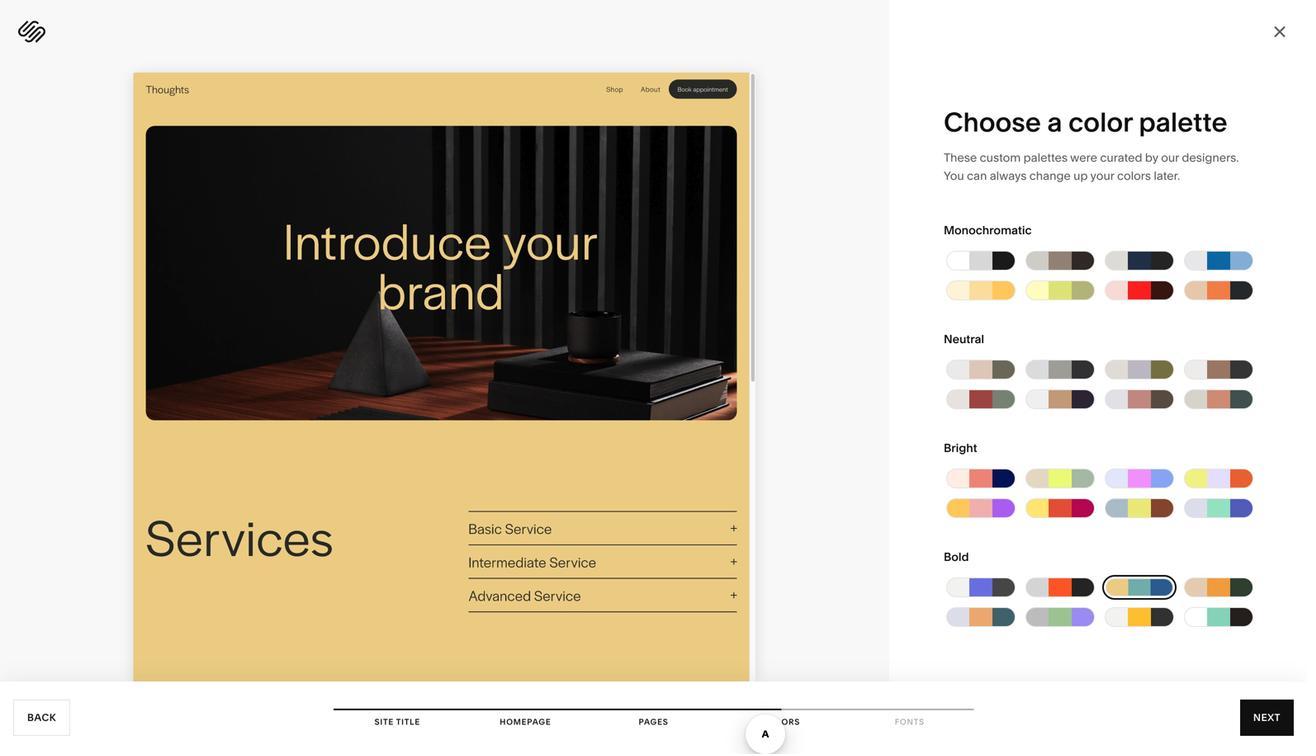 Task type: vqa. For each thing, say whether or not it's contained in the screenshot.
Fonts
yes



Task type: describe. For each thing, give the bounding box(es) containing it.
choose
[[944, 106, 1041, 138]]

later.
[[1154, 169, 1180, 183]]

back button
[[13, 700, 70, 737]]

site title
[[375, 718, 420, 728]]

these
[[944, 151, 977, 165]]

were
[[1070, 151, 1098, 165]]

designers.
[[1182, 151, 1239, 165]]

up
[[1074, 169, 1088, 183]]

monochromatic
[[944, 223, 1032, 237]]

title
[[396, 718, 420, 728]]

can
[[967, 169, 987, 183]]

colors
[[763, 718, 800, 728]]

bold
[[944, 550, 969, 564]]

change
[[1030, 169, 1071, 183]]

pages
[[639, 718, 669, 728]]

fonts
[[895, 718, 925, 728]]

your
[[1091, 169, 1115, 183]]

colors
[[1117, 169, 1151, 183]]



Task type: locate. For each thing, give the bounding box(es) containing it.
back
[[27, 712, 56, 724]]

you
[[944, 169, 964, 183]]

by
[[1145, 151, 1159, 165]]

site
[[375, 718, 394, 728]]

palettes
[[1024, 151, 1068, 165]]

bright
[[944, 441, 977, 455]]

color
[[1069, 106, 1133, 138]]

next
[[1254, 712, 1281, 724]]

always
[[990, 169, 1027, 183]]

our
[[1161, 151, 1179, 165]]

next button
[[1240, 700, 1294, 737]]

homepage
[[500, 718, 551, 728]]

a
[[1048, 106, 1063, 138]]

custom
[[980, 151, 1021, 165]]

curated
[[1100, 151, 1143, 165]]

these custom palettes were curated by our designers. you can always change up your colors later.
[[944, 151, 1239, 183]]

palette
[[1139, 106, 1228, 138]]

choose a color palette
[[944, 106, 1228, 138]]

neutral
[[944, 332, 984, 346]]



